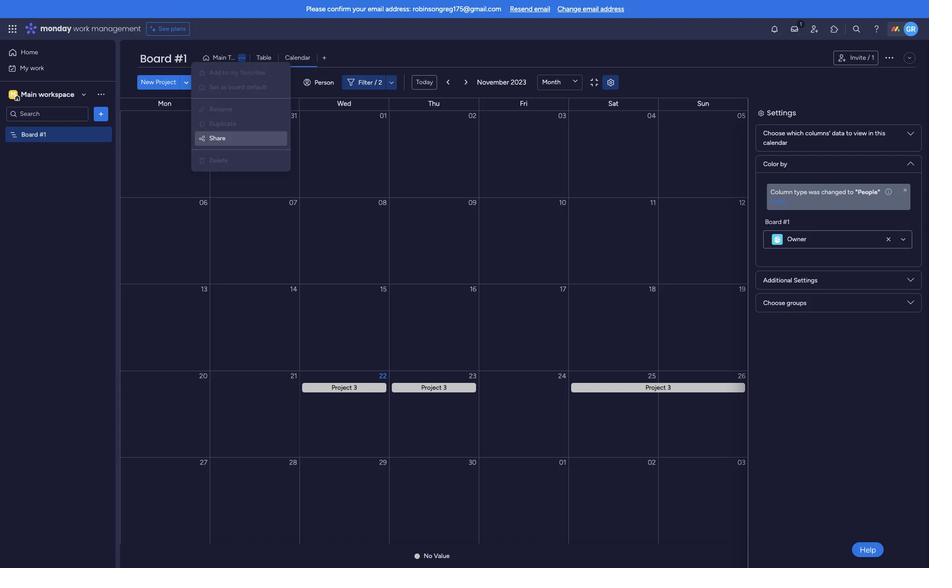 Task type: describe. For each thing, give the bounding box(es) containing it.
duplicate menu item
[[195, 117, 287, 131]]

v2 search image
[[261, 77, 268, 88]]

work for monday
[[73, 24, 89, 34]]

#1 inside list box
[[39, 131, 46, 138]]

0 vertical spatial in
[[869, 130, 874, 137]]

add view image
[[323, 55, 326, 61]]

no value
[[424, 553, 450, 560]]

invite / 1
[[850, 54, 874, 62]]

my
[[20, 64, 29, 72]]

0 vertical spatial choose groups
[[763, 289, 806, 297]]

1 vertical spatial which
[[786, 149, 803, 157]]

delete
[[209, 157, 228, 164]]

today button
[[412, 75, 437, 90]]

favorites
[[240, 69, 265, 77]]

1 vertical spatial calendar
[[763, 159, 787, 166]]

month
[[542, 78, 561, 86]]

board #1 group for color by
[[763, 207, 912, 238]]

type
[[794, 188, 807, 196]]

apps image
[[830, 24, 839, 34]]

0 vertical spatial which
[[787, 130, 804, 137]]

1 vertical spatial groups
[[787, 299, 807, 307]]

main content containing settings
[[120, 98, 929, 569]]

board #1 list box
[[0, 125, 116, 265]]

work for my
[[30, 64, 44, 72]]

rename image
[[198, 106, 206, 113]]

your
[[353, 5, 366, 13]]

notifications image
[[770, 24, 779, 34]]

0 vertical spatial view
[[854, 130, 867, 137]]

inbox image
[[790, 24, 799, 34]]

main workspace
[[21, 90, 74, 99]]

management
[[91, 24, 141, 34]]

greg robinson image
[[904, 22, 918, 36]]

monday work management
[[40, 24, 141, 34]]

#1 inside field
[[174, 51, 187, 66]]

dapulse dropdown down arrow image for choose which columns' data to view in this calendar
[[907, 130, 914, 141]]

project
[[156, 78, 176, 86]]

help button
[[852, 543, 884, 558]]

change email address link
[[558, 5, 624, 13]]

invite / 1 button
[[834, 51, 878, 65]]

resend email link
[[510, 5, 550, 13]]

home button
[[5, 45, 97, 60]]

person button
[[300, 75, 339, 90]]

angle down image
[[184, 79, 189, 86]]

fri
[[520, 100, 528, 108]]

no
[[424, 553, 432, 560]]

options image inside 'main table' button
[[235, 55, 249, 61]]

add for add to my favorites
[[209, 69, 221, 77]]

0 vertical spatial additional
[[763, 266, 792, 274]]

/ for 2
[[375, 79, 377, 86]]

rename
[[209, 106, 232, 113]]

2 list arrow image from the left
[[465, 80, 468, 85]]

board #1 inside field
[[140, 51, 187, 66]]

share image
[[198, 135, 206, 142]]

1 vertical spatial by
[[780, 180, 787, 188]]

was
[[809, 188, 820, 196]]

november 2023
[[477, 78, 526, 86]]

new project button
[[137, 75, 180, 90]]

1 image
[[797, 19, 805, 29]]

as
[[221, 83, 227, 91]]

menu containing add to my favorites
[[191, 62, 291, 172]]

resend
[[510, 5, 533, 13]]

workspace selection element
[[9, 89, 76, 101]]

0 vertical spatial groups
[[786, 289, 806, 297]]

board inside list box
[[21, 131, 38, 138]]

change
[[558, 5, 581, 13]]

calendar button
[[278, 51, 317, 65]]

1 vertical spatial view
[[853, 149, 867, 157]]

main table button
[[199, 51, 250, 65]]

expand board header image
[[906, 54, 913, 62]]

set
[[209, 83, 219, 91]]

1
[[872, 54, 874, 62]]

0 vertical spatial choose which columns' data to view in this calendar
[[763, 130, 885, 147]]

add widget button
[[199, 75, 253, 90]]

board inside field
[[140, 51, 172, 66]]

please
[[306, 5, 326, 13]]

0 vertical spatial calendar
[[763, 139, 788, 147]]

add to my favorites
[[209, 69, 265, 77]]

0 horizontal spatial options image
[[96, 109, 106, 118]]

person
[[315, 79, 334, 86]]

add for add widget
[[216, 78, 227, 86]]

main for main table
[[213, 54, 226, 62]]

help image
[[872, 24, 881, 34]]

confirm
[[327, 5, 351, 13]]

1 vertical spatial choose which columns' data to view in this calendar
[[763, 149, 885, 166]]

add widget
[[216, 78, 249, 86]]

table button
[[250, 51, 278, 65]]

delete image
[[198, 157, 206, 164]]

table inside button
[[257, 54, 271, 62]]

1 vertical spatial columns'
[[805, 149, 830, 157]]

mon
[[158, 100, 171, 108]]

1 vertical spatial additional
[[763, 277, 792, 284]]

1 vertical spatial in
[[868, 149, 873, 157]]

rename menu item
[[198, 104, 284, 115]]

help
[[860, 546, 876, 555]]

november
[[477, 78, 509, 86]]

1 vertical spatial additional settings
[[763, 277, 818, 284]]

column
[[771, 188, 793, 196]]

dapulse x slim image
[[904, 188, 907, 193]]



Task type: vqa. For each thing, say whether or not it's contained in the screenshot.
Change email address at the right of the page
yes



Task type: locate. For each thing, give the bounding box(es) containing it.
change email address
[[558, 5, 624, 13]]

monday
[[40, 24, 71, 34]]

main right workspace icon
[[21, 90, 37, 99]]

invite
[[850, 54, 866, 62]]

duplicate
[[209, 120, 236, 128]]

which
[[787, 130, 804, 137], [786, 149, 803, 157]]

to inside "menu item"
[[223, 69, 229, 77]]

0 vertical spatial color by
[[763, 160, 787, 168]]

0 vertical spatial options image
[[235, 55, 249, 61]]

color by
[[763, 160, 787, 168], [763, 180, 787, 188]]

board #1 heading for color by
[[765, 207, 789, 217]]

dapulse dropdown down arrow image for choose groups
[[907, 299, 914, 310]]

board #1 heading
[[765, 207, 789, 217], [765, 217, 790, 227]]

1 vertical spatial color by
[[763, 180, 787, 188]]

arrow down image
[[386, 77, 397, 88]]

0 horizontal spatial email
[[368, 5, 384, 13]]

value
[[434, 553, 450, 560]]

1 horizontal spatial table
[[257, 54, 271, 62]]

board #1
[[140, 51, 187, 66], [21, 131, 46, 138], [765, 208, 789, 216], [765, 218, 790, 226]]

add inside "popup button"
[[216, 78, 227, 86]]

resend email
[[510, 5, 550, 13]]

add
[[209, 69, 221, 77], [216, 78, 227, 86]]

calendar
[[763, 139, 788, 147], [763, 159, 787, 166]]

to
[[223, 69, 229, 77], [846, 130, 852, 137], [846, 149, 852, 157], [848, 188, 854, 196]]

1 horizontal spatial /
[[868, 54, 870, 62]]

1 horizontal spatial list arrow image
[[465, 80, 468, 85]]

address
[[601, 5, 624, 13]]

main inside workspace selection element
[[21, 90, 37, 99]]

dapulse dropdown down arrow image for color by
[[907, 157, 914, 167]]

0 horizontal spatial work
[[30, 64, 44, 72]]

main
[[213, 54, 226, 62], [21, 90, 37, 99]]

0 horizontal spatial main
[[21, 90, 37, 99]]

work
[[73, 24, 89, 34], [30, 64, 44, 72]]

/ for 1
[[868, 54, 870, 62]]

work right monday
[[73, 24, 89, 34]]

0 horizontal spatial table
[[228, 54, 243, 62]]

main inside button
[[213, 54, 226, 62]]

1 vertical spatial this
[[875, 149, 885, 157]]

options image
[[235, 55, 249, 61], [96, 109, 106, 118]]

0 vertical spatial owner
[[787, 225, 806, 233]]

2
[[379, 79, 382, 86]]

1 list arrow image from the left
[[447, 80, 449, 85]]

columns'
[[805, 130, 831, 137], [805, 149, 830, 157]]

2 dapulse dropdown down arrow image from the top
[[907, 157, 914, 167]]

set as board default
[[209, 83, 266, 91]]

1 vertical spatial add
[[216, 78, 227, 86]]

2023
[[511, 78, 526, 86]]

choose
[[763, 130, 785, 137], [763, 149, 785, 157], [763, 289, 785, 297], [763, 299, 785, 307]]

widget
[[229, 78, 249, 86]]

by
[[780, 160, 787, 168], [780, 180, 787, 188]]

1 vertical spatial dapulse dropdown down arrow image
[[907, 299, 914, 310]]

see plans
[[158, 25, 186, 33]]

0 vertical spatial main
[[213, 54, 226, 62]]

0 vertical spatial add
[[209, 69, 221, 77]]

add right "add to my favorites" icon
[[209, 69, 221, 77]]

see
[[158, 25, 169, 33]]

main table
[[213, 54, 243, 62]]

board #1 inside list box
[[21, 131, 46, 138]]

filter / 2
[[358, 79, 382, 86]]

email for change email address
[[583, 5, 599, 13]]

duplicate image
[[198, 121, 206, 128]]

new project
[[141, 78, 176, 86]]

2 email from the left
[[534, 5, 550, 13]]

choose which columns' data to view in this calendar
[[763, 130, 885, 147], [763, 149, 885, 166]]

my
[[230, 69, 239, 77]]

groups
[[786, 289, 806, 297], [787, 299, 807, 307]]

list arrow image left the november
[[465, 80, 468, 85]]

my work button
[[5, 61, 97, 75]]

0 vertical spatial dapulse dropdown down arrow image
[[907, 130, 914, 141]]

column type was changed to "people"
[[771, 188, 882, 196]]

new
[[141, 78, 154, 86]]

1 horizontal spatial email
[[534, 5, 550, 13]]

changed
[[821, 188, 846, 196]]

options image up add to my favorites "menu item"
[[235, 55, 249, 61]]

0 vertical spatial data
[[832, 130, 845, 137]]

add to my favorites image
[[198, 69, 206, 77]]

email right change
[[583, 5, 599, 13]]

1 vertical spatial options image
[[96, 109, 106, 118]]

options image down workspace options image
[[96, 109, 106, 118]]

default
[[246, 83, 266, 91]]

0 vertical spatial this
[[875, 130, 885, 137]]

workspace image
[[9, 89, 18, 99]]

2 dapulse dropdown down arrow image from the top
[[907, 299, 914, 310]]

email for resend email
[[534, 5, 550, 13]]

workspace
[[38, 90, 74, 99]]

1 horizontal spatial options image
[[235, 55, 249, 61]]

add to my favorites menu item
[[195, 66, 287, 80]]

add inside "menu item"
[[209, 69, 221, 77]]

email right "your"
[[368, 5, 384, 13]]

workspace options image
[[96, 90, 106, 99]]

add left board
[[216, 78, 227, 86]]

set as board default image
[[198, 84, 206, 91]]

set as board default menu item
[[198, 82, 284, 93]]

0 vertical spatial additional settings
[[763, 266, 817, 274]]

thu
[[428, 100, 440, 108]]

1 vertical spatial choose groups
[[763, 299, 807, 307]]

settings
[[767, 108, 796, 118], [767, 122, 796, 132], [793, 266, 817, 274], [794, 277, 818, 284]]

1 vertical spatial work
[[30, 64, 44, 72]]

additional settings
[[763, 266, 817, 274], [763, 277, 818, 284]]

dapulse dropdown down arrow image
[[907, 277, 914, 287], [907, 299, 914, 310]]

1 vertical spatial /
[[375, 79, 377, 86]]

plans
[[171, 25, 186, 33]]

m
[[10, 90, 16, 98]]

sun
[[697, 100, 709, 108]]

2 table from the left
[[257, 54, 271, 62]]

view
[[854, 130, 867, 137], [853, 149, 867, 157]]

/ inside button
[[868, 54, 870, 62]]

filter
[[358, 79, 373, 86]]

in
[[869, 130, 874, 137], [868, 149, 873, 157]]

share
[[209, 135, 226, 142]]

1 email from the left
[[368, 5, 384, 13]]

please confirm your email address: robinsongreg175@gmail.com
[[306, 5, 501, 13]]

table up favorites
[[257, 54, 271, 62]]

options image
[[884, 52, 895, 63]]

owner for color by
[[787, 225, 806, 233]]

address:
[[386, 5, 411, 13]]

1 vertical spatial board #1 heading
[[765, 217, 790, 227]]

work right my
[[30, 64, 44, 72]]

0 vertical spatial board #1 heading
[[765, 207, 789, 217]]

Board #1 field
[[138, 51, 189, 67]]

0 vertical spatial columns'
[[805, 130, 831, 137]]

robinsongreg175@gmail.com
[[413, 5, 501, 13]]

table inside button
[[228, 54, 243, 62]]

"people"
[[855, 188, 880, 196]]

see plans button
[[146, 22, 190, 36]]

board #1 group for column type was changed to
[[763, 217, 912, 249]]

home
[[21, 48, 38, 56]]

calendar
[[285, 54, 310, 62]]

board
[[228, 83, 245, 91]]

today
[[416, 78, 433, 86]]

main up add to my favorites
[[213, 54, 226, 62]]

0 vertical spatial by
[[780, 160, 787, 168]]

1 vertical spatial main
[[21, 90, 37, 99]]

/
[[868, 54, 870, 62], [375, 79, 377, 86]]

delete menu item
[[198, 155, 284, 166]]

search everything image
[[852, 24, 861, 34]]

select product image
[[8, 24, 17, 34]]

0 vertical spatial dapulse dropdown down arrow image
[[907, 277, 914, 287]]

0 vertical spatial color
[[763, 160, 779, 168]]

dapulse dropdown down arrow image
[[907, 130, 914, 141], [907, 157, 914, 167]]

Search field
[[268, 76, 295, 89]]

list arrow image
[[447, 80, 449, 85], [465, 80, 468, 85]]

0 horizontal spatial /
[[375, 79, 377, 86]]

board
[[140, 51, 172, 66], [21, 131, 38, 138], [765, 208, 781, 216], [765, 218, 782, 226]]

Search in workspace field
[[19, 109, 76, 119]]

option
[[0, 126, 116, 128]]

2 horizontal spatial email
[[583, 5, 599, 13]]

owner
[[787, 225, 806, 233], [787, 236, 806, 243]]

/ left 1
[[868, 54, 870, 62]]

undo
[[771, 198, 786, 206]]

board #1 heading for column type was changed to
[[765, 217, 790, 227]]

invite members image
[[810, 24, 819, 34]]

1 vertical spatial data
[[832, 149, 844, 157]]

0 horizontal spatial list arrow image
[[447, 80, 449, 85]]

color
[[763, 160, 779, 168], [763, 180, 778, 188]]

1 vertical spatial dapulse dropdown down arrow image
[[907, 157, 914, 167]]

board #1 group
[[763, 207, 912, 238], [763, 217, 912, 249]]

1 vertical spatial owner
[[787, 236, 806, 243]]

1 horizontal spatial main
[[213, 54, 226, 62]]

3 email from the left
[[583, 5, 599, 13]]

main content
[[120, 98, 929, 569]]

v2 info image
[[882, 188, 892, 196]]

main for main workspace
[[21, 90, 37, 99]]

email
[[368, 5, 384, 13], [534, 5, 550, 13], [583, 5, 599, 13]]

sat
[[608, 100, 619, 108]]

1 vertical spatial color
[[763, 180, 778, 188]]

choose groups
[[763, 289, 806, 297], [763, 299, 807, 307]]

table
[[228, 54, 243, 62], [257, 54, 271, 62]]

email right resend
[[534, 5, 550, 13]]

wed
[[337, 100, 351, 108]]

1 dapulse dropdown down arrow image from the top
[[907, 130, 914, 141]]

data
[[832, 130, 845, 137], [832, 149, 844, 157]]

additional
[[763, 266, 792, 274], [763, 277, 792, 284]]

table up the my
[[228, 54, 243, 62]]

menu
[[191, 62, 291, 172]]

work inside button
[[30, 64, 44, 72]]

1 horizontal spatial work
[[73, 24, 89, 34]]

owner for column type was changed to
[[787, 236, 806, 243]]

0 vertical spatial work
[[73, 24, 89, 34]]

dapulse dropdown down arrow image for additional settings
[[907, 277, 914, 287]]

/ left 2
[[375, 79, 377, 86]]

list arrow image right today "button"
[[447, 80, 449, 85]]

1 table from the left
[[228, 54, 243, 62]]

0 vertical spatial /
[[868, 54, 870, 62]]

1 dapulse dropdown down arrow image from the top
[[907, 277, 914, 287]]

my work
[[20, 64, 44, 72]]



